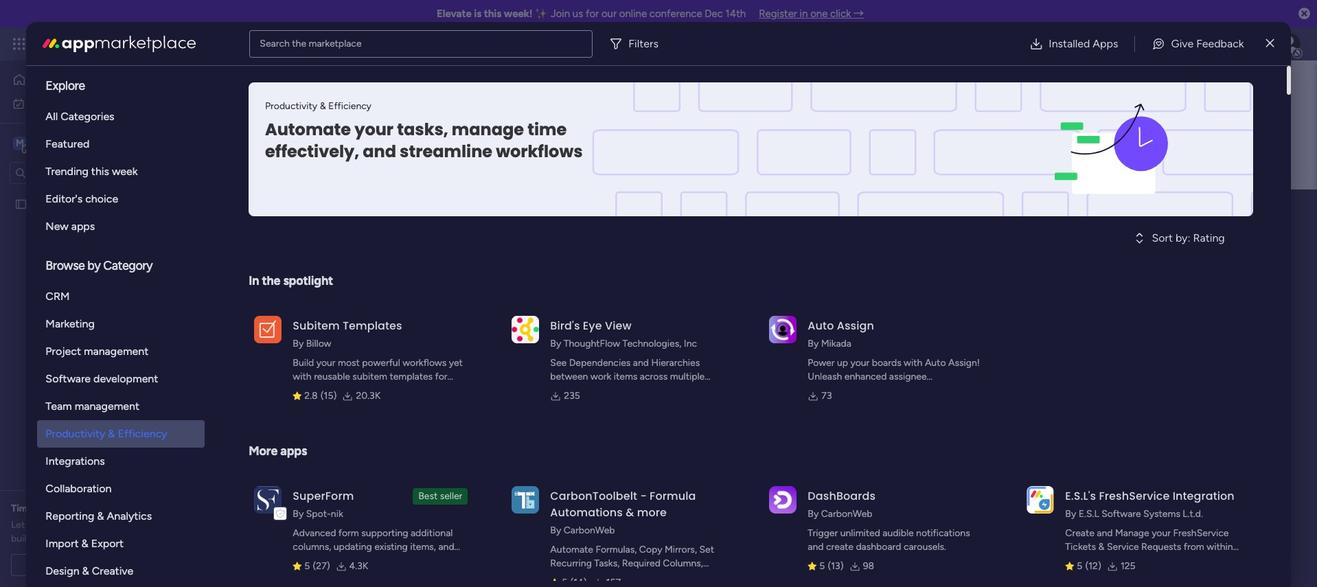Task type: locate. For each thing, give the bounding box(es) containing it.
public board image
[[14, 198, 27, 211], [260, 340, 275, 355]]

0 horizontal spatial automate
[[265, 118, 351, 141]]

review up what
[[94, 503, 124, 515]]

0 horizontal spatial more
[[637, 505, 667, 521]]

and up service at the bottom right of page
[[1097, 528, 1113, 539]]

automations
[[808, 385, 862, 396]]

productivity up effectively,
[[265, 100, 318, 112]]

and inside the see dependencies and hierarchies between work items across multiple boards on a visual canvas
[[633, 357, 649, 369]]

for right us
[[586, 8, 599, 20]]

0 horizontal spatial 5
[[305, 561, 310, 572]]

dashboards by carbonweb
[[808, 489, 876, 520]]

dec
[[705, 8, 723, 20]]

1 vertical spatial apps
[[281, 444, 307, 459]]

e.s.l's freshservice integration by e.s.l software systems l.t.d.
[[1066, 489, 1235, 520]]

0 vertical spatial review
[[94, 503, 124, 515]]

1 horizontal spatial main
[[343, 195, 396, 225]]

5 left the (27)
[[305, 561, 310, 572]]

streamline
[[400, 140, 493, 163]]

for
[[586, 8, 599, 20], [435, 371, 448, 383], [864, 385, 877, 396], [35, 503, 48, 515]]

& for import & export
[[81, 537, 88, 550]]

1 vertical spatial this
[[91, 165, 109, 178]]

2 horizontal spatial auto
[[925, 357, 946, 369]]

0 vertical spatial public board image
[[14, 198, 27, 211]]

your inside power up your boards with auto assign! unleash enhanced assignee automations for more productivity.
[[851, 357, 870, 369]]

recurring
[[293, 385, 332, 396]]

automate
[[265, 118, 351, 141], [551, 544, 594, 556]]

efficiency down team management
[[118, 427, 167, 440]]

Main workspace field
[[339, 195, 1262, 225]]

auto inside automate formulas, copy mirrors, set recurring tasks, required columns, auto assign, and more!
[[551, 572, 572, 583]]

charge
[[94, 533, 123, 545]]

0 horizontal spatial software
[[46, 372, 91, 385]]

carbonweb down automations
[[564, 525, 615, 537]]

1 horizontal spatial more
[[879, 385, 901, 396]]

apps for new apps
[[71, 220, 95, 233]]

0 vertical spatial a
[[596, 385, 601, 396]]

marketplace
[[309, 37, 362, 49]]

0 vertical spatial workflows
[[496, 140, 583, 163]]

app logo image left automations
[[512, 486, 540, 514]]

apps right more
[[281, 444, 307, 459]]

main inside workspace selection element
[[32, 136, 56, 149]]

2 vertical spatial work
[[591, 371, 612, 383]]

& inside productivity & efficiency automate your tasks, manage time effectively, and streamline workflows
[[320, 100, 326, 112]]

0 vertical spatial auto
[[808, 318, 834, 334]]

0 horizontal spatial this
[[91, 165, 109, 178]]

by down automations
[[551, 525, 562, 537]]

manage
[[1116, 528, 1150, 539]]

1 horizontal spatial public board image
[[260, 340, 275, 355]]

& up monday.com
[[1099, 541, 1105, 553]]

by down bird's
[[551, 338, 562, 350]]

existing
[[375, 541, 408, 553]]

analytics
[[107, 510, 152, 523]]

1 horizontal spatial efficiency
[[329, 100, 372, 112]]

& right design
[[82, 565, 89, 578]]

what
[[109, 519, 130, 531]]

freshservice
[[1100, 489, 1170, 504], [1174, 528, 1229, 539]]

0 horizontal spatial carbonweb
[[564, 525, 615, 537]]

app logo image left 'e.s.l's'
[[1027, 486, 1055, 514]]

& down team management
[[108, 427, 115, 440]]

a down 'import & export'
[[87, 559, 92, 571]]

1 vertical spatial efficiency
[[118, 427, 167, 440]]

by inside auto assign by mikada
[[808, 338, 819, 350]]

workflows inside the build your most powerful workflows yet with reusable subitem templates for recurring project tasks.
[[403, 357, 447, 369]]

and down tasks,
[[607, 572, 623, 583]]

our inside time for an expert review let our experts review what you've built so far. free of charge
[[27, 519, 41, 531]]

5 left (12)
[[1078, 561, 1083, 572]]

0 horizontal spatial our
[[27, 519, 41, 531]]

work for monday
[[111, 36, 136, 52]]

tasks.
[[368, 385, 392, 396]]

0 vertical spatial software
[[46, 372, 91, 385]]

1 vertical spatial review
[[78, 519, 107, 531]]

1 vertical spatial management
[[84, 345, 149, 358]]

test inside list box
[[32, 198, 50, 210]]

with down build
[[293, 371, 312, 383]]

app logo image
[[254, 316, 282, 343], [512, 316, 540, 343], [770, 316, 797, 343], [512, 486, 540, 514], [254, 486, 282, 514], [770, 486, 797, 514], [1027, 486, 1055, 514]]

1 horizontal spatial productivity
[[265, 100, 318, 112]]

3 5 from the left
[[1078, 561, 1083, 572]]

2 vertical spatial workspace
[[476, 310, 523, 322]]

and inside "trigger unlimited audible notifications and create dashboard carousels."
[[808, 541, 824, 553]]

2 vertical spatial management
[[75, 400, 139, 413]]

1 vertical spatial main workspace
[[343, 195, 519, 225]]

items
[[614, 371, 638, 383]]

main workspace down streamline on the left of the page
[[343, 195, 519, 225]]

create
[[1066, 528, 1095, 539]]

my
[[30, 97, 43, 109]]

filters button
[[604, 30, 670, 57]]

0 vertical spatial this
[[484, 8, 502, 20]]

carbonweb
[[822, 508, 873, 520], [564, 525, 615, 537]]

help image
[[1231, 37, 1245, 51]]

boards right recent
[[297, 277, 331, 290]]

0 horizontal spatial boards
[[297, 277, 331, 290]]

recent boards
[[259, 277, 331, 290]]

work down dependencies
[[591, 371, 612, 383]]

1 horizontal spatial in
[[800, 8, 808, 20]]

0 horizontal spatial auto
[[551, 572, 572, 583]]

1 vertical spatial more
[[637, 505, 667, 521]]

experts
[[44, 519, 76, 531]]

power
[[808, 357, 835, 369]]

effectively,
[[265, 140, 360, 163]]

work right the monday
[[111, 36, 136, 52]]

by inside bird's eye view by thoughtflow technologies, inc
[[551, 338, 562, 350]]

235
[[564, 390, 580, 402]]

1 vertical spatial freshservice
[[1174, 528, 1229, 539]]

test link
[[239, 328, 919, 368]]

see up between
[[551, 357, 567, 369]]

0 vertical spatial apps
[[71, 220, 95, 233]]

efficiency up effectively,
[[329, 100, 372, 112]]

you
[[362, 310, 378, 322]]

0 vertical spatial main workspace
[[32, 136, 113, 149]]

software down project
[[46, 372, 91, 385]]

more down assignee
[[879, 385, 901, 396]]

0 vertical spatial more
[[879, 385, 901, 396]]

1 vertical spatial software
[[1102, 508, 1142, 520]]

home
[[32, 74, 58, 85]]

5 for e.s.l's freshservice integration
[[1078, 561, 1083, 572]]

search everything image
[[1201, 37, 1215, 51]]

1 horizontal spatial workflows
[[496, 140, 583, 163]]

workspace left bird's
[[476, 310, 523, 322]]

assignee
[[890, 371, 927, 383]]

your up requests
[[1152, 528, 1171, 539]]

meeting
[[95, 559, 130, 571]]

your inside create and manage your freshservice tickets & service requests from within monday.com
[[1152, 528, 1171, 539]]

banner logo image
[[987, 82, 1238, 216]]

1 vertical spatial automate
[[551, 544, 594, 556]]

1 vertical spatial workflows
[[403, 357, 447, 369]]

0 vertical spatial main
[[32, 136, 56, 149]]

and left tasks,
[[363, 140, 397, 163]]

app logo image for carbontoolbelt
[[512, 486, 540, 514]]

test for public board "icon" within the test list box
[[32, 198, 50, 210]]

auto assign by mikada
[[808, 318, 875, 350]]

your left tasks,
[[355, 118, 394, 141]]

for inside power up your boards with auto assign! unleash enhanced assignee automations for more productivity.
[[864, 385, 877, 396]]

and up across
[[633, 357, 649, 369]]

main workspace down all categories
[[32, 136, 113, 149]]

0 horizontal spatial test
[[32, 198, 50, 210]]

unlimited
[[841, 528, 881, 539]]

more inside power up your boards with auto assign! unleash enhanced assignee automations for more productivity.
[[879, 385, 901, 396]]

app logo image left bird's
[[512, 316, 540, 343]]

1 horizontal spatial work
[[111, 36, 136, 52]]

work up the 'all' on the top of page
[[46, 97, 67, 109]]

0 horizontal spatial the
[[262, 273, 281, 289]]

0 vertical spatial carbonweb
[[822, 508, 873, 520]]

click
[[831, 8, 852, 20]]

the for marketplace
[[292, 37, 306, 49]]

0 horizontal spatial in
[[448, 310, 456, 322]]

boards down between
[[551, 385, 580, 396]]

for left an
[[35, 503, 48, 515]]

productivity & efficiency automate your tasks, manage time effectively, and streamline workflows
[[265, 100, 583, 163]]

workflows inside productivity & efficiency automate your tasks, manage time effectively, and streamline workflows
[[496, 140, 583, 163]]

this right is
[[484, 8, 502, 20]]

your up enhanced
[[851, 357, 870, 369]]

1 vertical spatial with
[[293, 371, 312, 383]]

productivity inside productivity & efficiency automate your tasks, manage time effectively, and streamline workflows
[[265, 100, 318, 112]]

editor's
[[46, 192, 83, 205]]

0 vertical spatial the
[[292, 37, 306, 49]]

work inside the see dependencies and hierarchies between work items across multiple boards on a visual canvas
[[591, 371, 612, 383]]

your up reusable
[[317, 357, 336, 369]]

productivity
[[265, 100, 318, 112], [46, 427, 105, 440]]

app logo image down recent
[[254, 316, 282, 343]]

2 horizontal spatial boards
[[872, 357, 902, 369]]

boards inside power up your boards with auto assign! unleash enhanced assignee automations for more productivity.
[[872, 357, 902, 369]]

1 vertical spatial public board image
[[260, 340, 275, 355]]

productivity up integrations
[[46, 427, 105, 440]]

by left e.s.l
[[1066, 508, 1077, 520]]

expert
[[63, 503, 92, 515]]

the right in
[[262, 273, 281, 289]]

1 vertical spatial test
[[282, 342, 300, 354]]

browse
[[46, 258, 85, 273]]

1 vertical spatial main
[[343, 195, 396, 225]]

build
[[293, 357, 314, 369]]

workspace down streamline on the left of the page
[[401, 195, 519, 225]]

1 horizontal spatial a
[[596, 385, 601, 396]]

installed
[[1049, 37, 1091, 50]]

software up manage
[[1102, 508, 1142, 520]]

0 vertical spatial freshservice
[[1100, 489, 1170, 504]]

0 horizontal spatial see
[[240, 38, 257, 49]]

2 vertical spatial auto
[[551, 572, 572, 583]]

give
[[1172, 37, 1194, 50]]

and down additional
[[439, 541, 455, 553]]

2 horizontal spatial 5
[[1078, 561, 1083, 572]]

across
[[640, 371, 668, 383]]

5 left the (13)
[[820, 561, 825, 572]]

workspace down categories
[[58, 136, 113, 149]]

1 vertical spatial work
[[46, 97, 67, 109]]

set
[[700, 544, 715, 556]]

mikada
[[822, 338, 852, 350]]

1 vertical spatial our
[[27, 519, 41, 531]]

&
[[320, 100, 326, 112], [108, 427, 115, 440], [626, 505, 635, 521], [97, 510, 104, 523], [81, 537, 88, 550], [1099, 541, 1105, 553], [82, 565, 89, 578]]

1 horizontal spatial automate
[[551, 544, 594, 556]]

0 vertical spatial boards
[[297, 277, 331, 290]]

auto down recurring on the bottom of the page
[[551, 572, 572, 583]]

& left what
[[97, 510, 104, 523]]

see left plans
[[240, 38, 257, 49]]

this right recently on the bottom
[[458, 310, 474, 322]]

by up trigger
[[808, 508, 819, 520]]

management for project management
[[84, 345, 149, 358]]

workspace selection element
[[13, 135, 115, 153]]

test up the new
[[32, 198, 50, 210]]

& up formulas,
[[626, 505, 635, 521]]

1 vertical spatial a
[[87, 559, 92, 571]]

5 (13)
[[820, 561, 844, 572]]

by:
[[1176, 232, 1191, 245]]

project
[[46, 345, 81, 358]]

create and manage your freshservice tickets & service requests from within monday.com
[[1066, 528, 1234, 567]]

0 horizontal spatial efficiency
[[118, 427, 167, 440]]

1 vertical spatial the
[[262, 273, 281, 289]]

more down -
[[637, 505, 667, 521]]

our up so
[[27, 519, 41, 531]]

work inside button
[[46, 97, 67, 109]]

1 horizontal spatial carbonweb
[[822, 508, 873, 520]]

the for spotlight
[[262, 273, 281, 289]]

and inside create and manage your freshservice tickets & service requests from within monday.com
[[1097, 528, 1113, 539]]

efficiency inside productivity & efficiency automate your tasks, manage time effectively, and streamline workflows
[[329, 100, 372, 112]]

freshservice inside create and manage your freshservice tickets & service requests from within monday.com
[[1174, 528, 1229, 539]]

see for see plans
[[240, 38, 257, 49]]

in right recently on the bottom
[[448, 310, 456, 322]]

monday
[[61, 36, 108, 52]]

boards
[[259, 310, 289, 322]]

freshservice up systems
[[1100, 489, 1170, 504]]

apps right the new
[[71, 220, 95, 233]]

0 vertical spatial work
[[111, 36, 136, 52]]

0 horizontal spatial main
[[32, 136, 56, 149]]

efficiency
[[329, 100, 372, 112], [118, 427, 167, 440]]

for down enhanced
[[864, 385, 877, 396]]

see inside button
[[240, 38, 257, 49]]

trending this week
[[46, 165, 138, 178]]

team
[[46, 400, 72, 413]]

1 horizontal spatial software
[[1102, 508, 1142, 520]]

test up build
[[282, 342, 300, 354]]

1 vertical spatial productivity
[[46, 427, 105, 440]]

tasks,
[[595, 558, 620, 570]]

apps image
[[1167, 37, 1181, 51]]

1 vertical spatial carbonweb
[[564, 525, 615, 537]]

review
[[94, 503, 124, 515], [78, 519, 107, 531]]

by spot-nik
[[293, 508, 343, 520]]

by up power
[[808, 338, 819, 350]]

2 horizontal spatial work
[[591, 371, 612, 383]]

1 horizontal spatial apps
[[281, 444, 307, 459]]

recently
[[411, 310, 446, 322]]

0 vertical spatial test
[[32, 198, 50, 210]]

in left the one
[[800, 8, 808, 20]]

0 vertical spatial our
[[602, 8, 617, 20]]

1 vertical spatial see
[[551, 357, 567, 369]]

0 horizontal spatial freshservice
[[1100, 489, 1170, 504]]

our
[[602, 8, 617, 20], [27, 519, 41, 531]]

this left "week"
[[91, 165, 109, 178]]

automate inside automate formulas, copy mirrors, set recurring tasks, required columns, auto assign, and more!
[[551, 544, 594, 556]]

0 horizontal spatial productivity
[[46, 427, 105, 440]]

option
[[0, 192, 175, 194]]

the
[[292, 37, 306, 49], [262, 273, 281, 289]]

and inside automate formulas, copy mirrors, set recurring tasks, required columns, auto assign, and more!
[[607, 572, 623, 583]]

& for reporting & analytics
[[97, 510, 104, 523]]

apps marketplace image
[[43, 35, 196, 52]]

give feedback
[[1172, 37, 1245, 50]]

2 5 from the left
[[820, 561, 825, 572]]

& right free in the bottom of the page
[[81, 537, 88, 550]]

app logo image left dashboards
[[770, 486, 797, 514]]

for inside time for an expert review let our experts review what you've built so far. free of charge
[[35, 503, 48, 515]]

management
[[139, 36, 213, 52], [84, 345, 149, 358], [75, 400, 139, 413]]

0 horizontal spatial apps
[[71, 220, 95, 233]]

import
[[46, 537, 79, 550]]

by left spot-
[[293, 508, 304, 520]]

public board image inside test 'link'
[[260, 340, 275, 355]]

workspace image
[[13, 136, 27, 151]]

carbonweb down dashboards
[[822, 508, 873, 520]]

eye
[[583, 318, 602, 334]]

by up build
[[293, 338, 304, 350]]

1 horizontal spatial with
[[904, 357, 923, 369]]

2 horizontal spatial this
[[484, 8, 502, 20]]

auto inside power up your boards with auto assign! unleash enhanced assignee automations for more productivity.
[[925, 357, 946, 369]]

0 vertical spatial see
[[240, 38, 257, 49]]

our left the online
[[602, 8, 617, 20]]

0 horizontal spatial workflows
[[403, 357, 447, 369]]

with inside the build your most powerful workflows yet with reusable subitem templates for recurring project tasks.
[[293, 371, 312, 383]]

app logo image down more
[[254, 486, 282, 514]]

advanced form supporting additional columns, updating existing items, and conditional filtering
[[293, 528, 455, 567]]

with up assignee
[[904, 357, 923, 369]]

1 horizontal spatial the
[[292, 37, 306, 49]]

0 vertical spatial efficiency
[[329, 100, 372, 112]]

a inside the see dependencies and hierarchies between work items across multiple boards on a visual canvas
[[596, 385, 601, 396]]

a right "on"
[[596, 385, 601, 396]]

crm
[[46, 290, 70, 303]]

→
[[854, 8, 864, 20]]

2 vertical spatial boards
[[551, 385, 580, 396]]

& up effectively,
[[320, 100, 326, 112]]

1 vertical spatial boards
[[872, 357, 902, 369]]

auto up productivity.
[[925, 357, 946, 369]]

app logo image left mikada
[[770, 316, 797, 343]]

categories
[[61, 110, 114, 123]]

you've
[[133, 519, 160, 531]]

auto up mikada
[[808, 318, 834, 334]]

within
[[1207, 541, 1234, 553]]

my work
[[30, 97, 67, 109]]

and down trigger
[[808, 541, 824, 553]]

public board image down boards
[[260, 340, 275, 355]]

export
[[91, 537, 124, 550]]

& for productivity & efficiency automate your tasks, manage time effectively, and streamline workflows
[[320, 100, 326, 112]]

1 horizontal spatial see
[[551, 357, 567, 369]]

5 for dashboards
[[820, 561, 825, 572]]

your inside productivity & efficiency automate your tasks, manage time effectively, and streamline workflows
[[355, 118, 394, 141]]

one
[[811, 8, 828, 20]]

automate inside productivity & efficiency automate your tasks, manage time effectively, and streamline workflows
[[265, 118, 351, 141]]

1 horizontal spatial 5
[[820, 561, 825, 572]]

let
[[11, 519, 25, 531]]

freshservice up from
[[1174, 528, 1229, 539]]

test inside 'link'
[[282, 342, 300, 354]]

1 horizontal spatial this
[[458, 310, 474, 322]]

app logo image for bird's
[[512, 316, 540, 343]]

public board image left editor's
[[14, 198, 27, 211]]

& inside create and manage your freshservice tickets & service requests from within monday.com
[[1099, 541, 1105, 553]]

test
[[32, 198, 50, 210], [282, 342, 300, 354]]

review up of on the left bottom
[[78, 519, 107, 531]]

for right 'templates'
[[435, 371, 448, 383]]

0 horizontal spatial main workspace
[[32, 136, 113, 149]]

0 vertical spatial automate
[[265, 118, 351, 141]]

your inside the build your most powerful workflows yet with reusable subitem templates for recurring project tasks.
[[317, 357, 336, 369]]

0 vertical spatial with
[[904, 357, 923, 369]]

0 horizontal spatial public board image
[[14, 198, 27, 211]]

0 vertical spatial in
[[800, 8, 808, 20]]

-
[[641, 489, 647, 504]]

the right search
[[292, 37, 306, 49]]

see inside the see dependencies and hierarchies between work items across multiple boards on a visual canvas
[[551, 357, 567, 369]]

boards up enhanced
[[872, 357, 902, 369]]



Task type: describe. For each thing, give the bounding box(es) containing it.
1 horizontal spatial our
[[602, 8, 617, 20]]

efficiency for productivity & efficiency automate your tasks, manage time effectively, and streamline workflows
[[329, 100, 372, 112]]

sort
[[1153, 232, 1174, 245]]

thoughtflow
[[564, 338, 621, 350]]

app logo image for dashboards
[[770, 486, 797, 514]]

auto inside auto assign by mikada
[[808, 318, 834, 334]]

seller
[[440, 491, 463, 502]]

sort by: rating
[[1153, 232, 1226, 245]]

inc
[[684, 338, 697, 350]]

boards inside the see dependencies and hierarchies between work items across multiple boards on a visual canvas
[[551, 385, 580, 396]]

more inside carbontoolbelt - formula automations & more by carbonweb
[[637, 505, 667, 521]]

collaboration
[[46, 482, 112, 495]]

time for an expert review let our experts review what you've built so far. free of charge
[[11, 503, 160, 545]]

choice
[[85, 192, 118, 205]]

new apps
[[46, 220, 95, 233]]

app logo image for auto
[[770, 316, 797, 343]]

new
[[46, 220, 69, 233]]

dashboards
[[309, 310, 359, 322]]

0 vertical spatial workspace
[[58, 136, 113, 149]]

columns,
[[663, 558, 703, 570]]

help
[[1213, 553, 1237, 566]]

m
[[16, 137, 24, 149]]

search the marketplace
[[260, 37, 362, 49]]

dashboards
[[808, 489, 876, 504]]

efficiency for productivity & efficiency
[[118, 427, 167, 440]]

test list box
[[0, 190, 175, 401]]

superform
[[293, 489, 354, 504]]

(13)
[[828, 561, 844, 572]]

time
[[11, 503, 33, 515]]

see plans
[[240, 38, 282, 49]]

columns,
[[293, 541, 331, 553]]

1 5 from the left
[[305, 561, 310, 572]]

work for my
[[46, 97, 67, 109]]

public board image inside test list box
[[14, 198, 27, 211]]

nik
[[331, 508, 343, 520]]

1 vertical spatial workspace
[[401, 195, 519, 225]]

installed apps
[[1049, 37, 1119, 50]]

a inside button
[[87, 559, 92, 571]]

week!
[[504, 8, 533, 20]]

design & creative
[[46, 565, 133, 578]]

is
[[474, 8, 482, 20]]

for inside the build your most powerful workflows yet with reusable subitem templates for recurring project tasks.
[[435, 371, 448, 383]]

& for productivity & efficiency
[[108, 427, 115, 440]]

select product image
[[12, 37, 26, 51]]

visited
[[380, 310, 408, 322]]

by
[[87, 258, 101, 273]]

2 vertical spatial this
[[458, 310, 474, 322]]

enhanced
[[845, 371, 887, 383]]

filtering
[[343, 555, 376, 567]]

carbonweb inside dashboards by carbonweb
[[822, 508, 873, 520]]

2.8 (15)
[[305, 390, 337, 402]]

help button
[[1201, 548, 1249, 571]]

with inside power up your boards with auto assign! unleash enhanced assignee automations for more productivity.
[[904, 357, 923, 369]]

marketing
[[46, 317, 95, 330]]

& for design & creative
[[82, 565, 89, 578]]

boards and dashboards you visited recently in this workspace
[[259, 310, 523, 322]]

integration
[[1173, 489, 1235, 504]]

integrations
[[46, 455, 105, 468]]

(15)
[[321, 390, 337, 402]]

power up your boards with auto assign! unleash enhanced assignee automations for more productivity.
[[808, 357, 980, 396]]

by inside subitem templates by billow
[[293, 338, 304, 350]]

yet
[[449, 357, 463, 369]]

apps for more apps
[[281, 444, 307, 459]]

0 vertical spatial management
[[139, 36, 213, 52]]

main workspace inside workspace selection element
[[32, 136, 113, 149]]

by inside the 'e.s.l's freshservice integration by e.s.l software systems l.t.d.'
[[1066, 508, 1077, 520]]

built
[[11, 533, 30, 545]]

and inside advanced form supporting additional columns, updating existing items, and conditional filtering
[[439, 541, 455, 553]]

invite members image
[[1137, 37, 1151, 51]]

join
[[551, 8, 570, 20]]

management for team management
[[75, 400, 139, 413]]

monday work management
[[61, 36, 213, 52]]

notifications image
[[1077, 37, 1090, 51]]

assign!
[[949, 357, 980, 369]]

formulas,
[[596, 544, 637, 556]]

spot-
[[306, 508, 331, 520]]

& inside carbontoolbelt - formula automations & more by carbonweb
[[626, 505, 635, 521]]

far.
[[45, 533, 58, 545]]

more!
[[626, 572, 651, 583]]

sort by: rating button
[[1110, 227, 1254, 249]]

conditional
[[293, 555, 341, 567]]

5 (12)
[[1078, 561, 1102, 572]]

team management
[[46, 400, 139, 413]]

2.8
[[305, 390, 318, 402]]

productivity for productivity & efficiency automate your tasks, manage time effectively, and streamline workflows
[[265, 100, 318, 112]]

bird's
[[551, 318, 580, 334]]

project
[[334, 385, 365, 396]]

requests
[[1142, 541, 1182, 553]]

apps
[[1093, 37, 1119, 50]]

app logo image for e.s.l's
[[1027, 486, 1055, 514]]

brad klo image
[[1279, 33, 1301, 55]]

powerful
[[362, 357, 400, 369]]

test for public board "icon" within the test 'link'
[[282, 342, 300, 354]]

productivity.
[[904, 385, 958, 396]]

required
[[622, 558, 661, 570]]

app logo image for subitem
[[254, 316, 282, 343]]

best
[[419, 491, 438, 502]]

automate formulas, copy mirrors, set recurring tasks, required columns, auto assign, and more!
[[551, 544, 715, 583]]

productivity for productivity & efficiency
[[46, 427, 105, 440]]

my work button
[[8, 92, 148, 114]]

plans
[[259, 38, 282, 49]]

in
[[249, 273, 259, 289]]

freshservice inside the 'e.s.l's freshservice integration by e.s.l software systems l.t.d.'
[[1100, 489, 1170, 504]]

browse by category
[[46, 258, 153, 273]]

schedule a meeting
[[45, 559, 130, 571]]

assign
[[837, 318, 875, 334]]

manage
[[452, 118, 525, 141]]

time
[[528, 118, 567, 141]]

1 horizontal spatial main workspace
[[343, 195, 519, 225]]

trigger
[[808, 528, 838, 539]]

by inside carbontoolbelt - formula automations & more by carbonweb
[[551, 525, 562, 537]]

automations
[[551, 505, 623, 521]]

software inside the 'e.s.l's freshservice integration by e.s.l software systems l.t.d.'
[[1102, 508, 1142, 520]]

Search in workspace field
[[29, 165, 115, 181]]

98
[[863, 561, 875, 572]]

give feedback link
[[1142, 30, 1256, 57]]

by inside dashboards by carbonweb
[[808, 508, 819, 520]]

dapulse x slim image
[[1267, 35, 1275, 52]]

20.3k
[[356, 390, 381, 402]]

1 vertical spatial in
[[448, 310, 456, 322]]

category
[[103, 258, 153, 273]]

additional
[[411, 528, 453, 539]]

featured
[[46, 137, 90, 150]]

carbonweb inside carbontoolbelt - formula automations & more by carbonweb
[[564, 525, 615, 537]]

tickets
[[1066, 541, 1097, 553]]

unleash
[[808, 371, 843, 383]]

and right boards
[[291, 310, 307, 322]]

register in one click →
[[759, 8, 864, 20]]

see for see dependencies and hierarchies between work items across multiple boards on a visual canvas
[[551, 357, 567, 369]]

and inside productivity & efficiency automate your tasks, manage time effectively, and streamline workflows
[[363, 140, 397, 163]]

14th
[[726, 8, 746, 20]]

inbox image
[[1107, 37, 1121, 51]]

updating
[[334, 541, 372, 553]]



Task type: vqa. For each thing, say whether or not it's contained in the screenshot.
session
no



